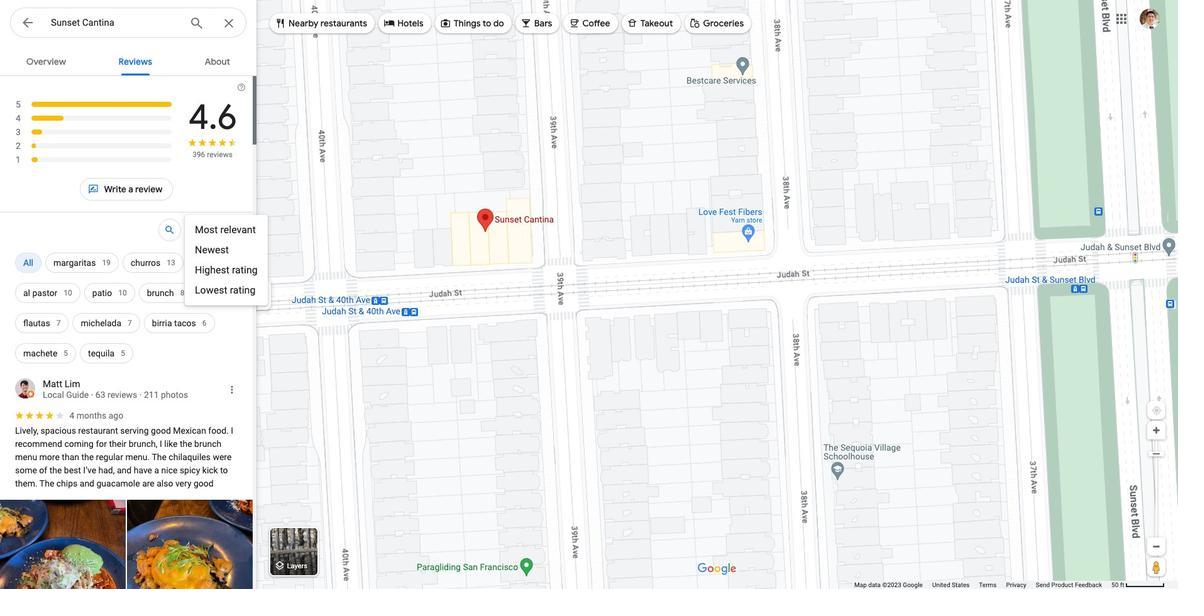 Task type: locate. For each thing, give the bounding box(es) containing it.
flautas
[[23, 318, 50, 328]]


[[521, 16, 532, 30]]

0 vertical spatial i
[[231, 426, 233, 436]]

united
[[932, 582, 950, 589]]

show street view coverage image
[[1148, 558, 1166, 577]]

7 inside flautas 7
[[56, 319, 61, 328]]

1 vertical spatial and
[[80, 479, 94, 489]]

margaritas
[[53, 258, 96, 268]]


[[440, 16, 451, 30]]

2 vertical spatial the
[[49, 465, 62, 475]]

reviews down '4.6 stars' image
[[207, 150, 233, 159]]

michelada
[[81, 318, 121, 328]]

cannot access your location image
[[1151, 405, 1163, 416]]

 write a review
[[88, 182, 163, 196]]

0 horizontal spatial and
[[80, 479, 94, 489]]

united states
[[932, 582, 970, 589]]

5 up 3
[[16, 99, 21, 109]]

0 horizontal spatial i
[[160, 439, 162, 449]]


[[20, 14, 35, 31]]

sort
[[210, 224, 227, 236]]

and down i've
[[80, 479, 94, 489]]

1 vertical spatial rating
[[230, 284, 256, 296]]

 coffee
[[569, 16, 610, 30]]

0 horizontal spatial reviews
[[108, 390, 137, 400]]

4
[[16, 113, 21, 123], [69, 411, 74, 421]]

relevant
[[220, 224, 256, 236]]


[[690, 16, 701, 30]]

tab list containing overview
[[0, 45, 257, 75]]

4 for 4
[[16, 113, 21, 123]]

and up guacamole
[[117, 465, 132, 475]]

1 · from the left
[[91, 390, 93, 400]]

1 vertical spatial the
[[40, 479, 54, 489]]

2 10 from the left
[[118, 289, 127, 297]]

margaritas, mentioned in 19 reviews radio
[[45, 248, 119, 278]]

0 horizontal spatial a
[[128, 184, 133, 195]]

tequila, mentioned in 5 reviews radio
[[80, 338, 133, 368]]

5 right tequila
[[121, 349, 125, 358]]

5 inside image
[[16, 99, 21, 109]]

rating
[[232, 264, 258, 276], [230, 284, 256, 296]]

zoom in image
[[1152, 426, 1161, 435]]

 search field
[[10, 8, 246, 40]]

1 vertical spatial good
[[194, 479, 214, 489]]

8
[[180, 289, 185, 297]]

send
[[1036, 582, 1050, 589]]

review
[[135, 184, 163, 195]]

feedback
[[1075, 582, 1102, 589]]

1 horizontal spatial 7
[[128, 319, 132, 328]]

footer inside google maps element
[[855, 581, 1112, 589]]

tacos
[[174, 318, 196, 328]]

0 horizontal spatial 10
[[64, 289, 72, 297]]

food.
[[208, 426, 229, 436]]

a right write
[[128, 184, 133, 195]]

1 horizontal spatial 10
[[118, 289, 127, 297]]

to down were
[[220, 465, 228, 475]]

ago
[[109, 411, 123, 421]]

1 horizontal spatial reviews
[[207, 150, 233, 159]]

0 vertical spatial 4
[[16, 113, 21, 123]]

brunch
[[147, 288, 174, 298], [194, 439, 221, 449]]

10 right patio
[[118, 289, 127, 297]]

1 horizontal spatial a
[[154, 465, 159, 475]]

None field
[[51, 15, 179, 30]]

menu
[[15, 452, 37, 462]]

Sunset Cantina field
[[10, 8, 246, 38]]

· left 211
[[139, 390, 142, 400]]

0 vertical spatial a
[[128, 184, 133, 195]]

regular
[[96, 452, 123, 462]]

1 7 from the left
[[56, 319, 61, 328]]

1 10 from the left
[[64, 289, 72, 297]]

All reviews radio
[[15, 248, 41, 278]]

· left 63
[[91, 390, 93, 400]]

1 horizontal spatial i
[[231, 426, 233, 436]]

0 horizontal spatial 4
[[16, 113, 21, 123]]

machete
[[23, 348, 57, 358]]

i left like
[[160, 439, 162, 449]]

brunch left the 8
[[147, 288, 174, 298]]

al pastor, mentioned in 10 reviews radio
[[15, 278, 80, 308]]

some
[[15, 465, 37, 475]]

the
[[152, 452, 167, 462], [40, 479, 54, 489]]

i right food. at bottom left
[[231, 426, 233, 436]]

footer
[[855, 581, 1112, 589]]

7 right michelada in the left bottom of the page
[[128, 319, 132, 328]]

them.
[[15, 479, 38, 489]]

the right of
[[49, 465, 62, 475]]

5 right machete
[[64, 349, 68, 358]]

0 vertical spatial reviews
[[207, 150, 233, 159]]

1 horizontal spatial to
[[483, 18, 491, 29]]

reviews
[[119, 56, 152, 67]]

terms
[[979, 582, 997, 589]]

about
[[205, 56, 230, 67]]

takeout
[[641, 18, 673, 29]]

4 stars, 64 reviews image
[[15, 111, 172, 125]]

the down mexican
[[180, 439, 192, 449]]

 bars
[[521, 16, 552, 30]]

zoom out image
[[1152, 542, 1161, 551]]

brunch 8
[[147, 288, 185, 298]]

1 vertical spatial a
[[154, 465, 159, 475]]

1 horizontal spatial 5
[[64, 349, 68, 358]]

rating left collapse side panel image
[[230, 284, 256, 296]]

1 horizontal spatial good
[[194, 479, 214, 489]]

 groceries
[[690, 16, 744, 30]]

1 horizontal spatial brunch
[[194, 439, 221, 449]]

1 vertical spatial reviews
[[108, 390, 137, 400]]

2 7 from the left
[[128, 319, 132, 328]]

5 inside tequila 5
[[121, 349, 125, 358]]

best
[[64, 465, 81, 475]]

coffee
[[583, 18, 610, 29]]

chips
[[56, 479, 78, 489]]

to left do
[[483, 18, 491, 29]]

10
[[64, 289, 72, 297], [118, 289, 127, 297]]

good down the kick
[[194, 479, 214, 489]]

0 horizontal spatial 5
[[16, 99, 21, 109]]

1 horizontal spatial the
[[152, 452, 167, 462]]

a left nice
[[154, 465, 159, 475]]

bars
[[534, 18, 552, 29]]

states
[[952, 582, 970, 589]]

churros, mentioned in 13 reviews radio
[[123, 248, 183, 278]]

19
[[102, 258, 111, 267]]

a
[[128, 184, 133, 195], [154, 465, 159, 475]]

3 stars, 20 reviews image
[[15, 125, 172, 139]]

machete, mentioned in 5 reviews radio
[[15, 338, 76, 368]]

flautas 7
[[23, 318, 61, 328]]

sort image
[[193, 224, 205, 236]]

churros
[[131, 258, 161, 268]]

0 vertical spatial and
[[117, 465, 132, 475]]

i
[[231, 426, 233, 436], [160, 439, 162, 449]]

4 inside 4 stars, 64 reviews image
[[16, 113, 21, 123]]

menu containing most relevant
[[185, 215, 268, 306]]

good
[[151, 426, 171, 436], [194, 479, 214, 489]]

3
[[16, 127, 21, 137]]

2
[[16, 141, 21, 151]]

google
[[903, 582, 923, 589]]

0 horizontal spatial brunch
[[147, 288, 174, 298]]

good up like
[[151, 426, 171, 436]]

machete 5
[[23, 348, 68, 358]]

footer containing map data ©2023 google
[[855, 581, 1112, 589]]

the up nice
[[152, 452, 167, 462]]

menu
[[185, 215, 268, 306]]

patio 10
[[92, 288, 127, 298]]

brunch inside lively, spacious restaurant serving good mexican food. i recommend coming for their brunch, i like the brunch menu more than the regular menu. the chilaquiles were some of the best i've had, and have a nice spicy kick to them. the chips and guacamole are also very good
[[194, 439, 221, 449]]

4 left months
[[69, 411, 74, 421]]

the
[[180, 439, 192, 449], [81, 452, 94, 462], [49, 465, 62, 475]]

1 vertical spatial 4
[[69, 411, 74, 421]]

1 horizontal spatial 4
[[69, 411, 74, 421]]

7 inside michelada 7
[[128, 319, 132, 328]]

 takeout
[[627, 16, 673, 30]]

2 horizontal spatial 5
[[121, 349, 125, 358]]

rating for highest rating
[[232, 264, 258, 276]]

a inside lively, spacious restaurant serving good mexican food. i recommend coming for their brunch, i like the brunch menu more than the regular menu. the chilaquiles were some of the best i've had, and have a nice spicy kick to them. the chips and guacamole are also very good
[[154, 465, 159, 475]]

0 vertical spatial rating
[[232, 264, 258, 276]]

7 right flautas
[[56, 319, 61, 328]]

matt lim local guide · 63 reviews · 211 photos
[[43, 379, 188, 400]]

brunch, mentioned in 8 reviews radio
[[139, 278, 193, 308]]

tab list
[[0, 45, 257, 75]]

0 horizontal spatial to
[[220, 465, 228, 475]]

google account: tommy hong  
(tommy.hong@adept.ai) image
[[1140, 9, 1160, 29]]

0 horizontal spatial 7
[[56, 319, 61, 328]]

1 horizontal spatial the
[[81, 452, 94, 462]]

1 horizontal spatial and
[[117, 465, 132, 475]]

2 horizontal spatial the
[[180, 439, 192, 449]]


[[275, 16, 286, 30]]

the up i've
[[81, 452, 94, 462]]

overview
[[26, 56, 66, 67]]

10 right pastor
[[64, 289, 72, 297]]


[[384, 16, 395, 30]]

photo of matt lim image
[[15, 379, 35, 399]]

5 for tequila
[[121, 349, 125, 358]]

1 vertical spatial brunch
[[194, 439, 221, 449]]

1 horizontal spatial ·
[[139, 390, 142, 400]]

0 horizontal spatial the
[[40, 479, 54, 489]]

most
[[195, 224, 218, 236]]

rating up lowest rating
[[232, 264, 258, 276]]

brunch down food. at bottom left
[[194, 439, 221, 449]]

sort button
[[185, 215, 238, 245]]

actions for matt lim's review image
[[226, 384, 238, 396]]

michelada, mentioned in 7 reviews radio
[[73, 308, 140, 338]]

7 for michelada
[[128, 319, 132, 328]]

nice
[[161, 465, 178, 475]]

©2023
[[883, 582, 902, 589]]

menu inside google maps element
[[185, 215, 268, 306]]

0 vertical spatial to
[[483, 18, 491, 29]]

brunch,
[[129, 439, 158, 449]]

0 vertical spatial good
[[151, 426, 171, 436]]

4 up 3
[[16, 113, 21, 123]]

0 horizontal spatial ·
[[91, 390, 93, 400]]

sunset cantina main content
[[0, 45, 257, 589]]

of
[[39, 465, 47, 475]]

2 · from the left
[[139, 390, 142, 400]]

0 vertical spatial the
[[180, 439, 192, 449]]

4 months ago
[[69, 411, 123, 421]]

birria tacos 6
[[152, 318, 207, 328]]

things
[[454, 18, 481, 29]]

5 inside machete 5
[[64, 349, 68, 358]]

the down of
[[40, 479, 54, 489]]

1 vertical spatial to
[[220, 465, 228, 475]]

reviews up ago
[[108, 390, 137, 400]]

map data ©2023 google
[[855, 582, 923, 589]]

0 vertical spatial brunch
[[147, 288, 174, 298]]

layers
[[287, 562, 307, 571]]

50
[[1112, 582, 1119, 589]]



Task type: describe. For each thing, give the bounding box(es) containing it.
 things to do
[[440, 16, 504, 30]]


[[88, 182, 99, 196]]

10 inside patio 10
[[118, 289, 127, 297]]

tequila 5
[[88, 348, 125, 358]]

coming
[[64, 439, 94, 449]]

menu.
[[125, 452, 150, 462]]

mexican
[[173, 426, 206, 436]]

lim
[[65, 379, 80, 390]]


[[569, 16, 580, 30]]

patio, mentioned in 10 reviews radio
[[84, 278, 135, 308]]

ft
[[1120, 582, 1125, 589]]

5 for machete
[[64, 349, 68, 358]]

al pastor 10
[[23, 288, 72, 298]]

restaurants
[[321, 18, 367, 29]]

search reviews image
[[164, 224, 176, 236]]

to inside  things to do
[[483, 18, 491, 29]]

data
[[869, 582, 881, 589]]

refine reviews option group
[[15, 248, 238, 368]]

highest rating
[[195, 264, 258, 276]]

211
[[144, 390, 159, 400]]

birria
[[152, 318, 172, 328]]


[[627, 16, 638, 30]]

lowest rating
[[195, 284, 256, 296]]

tab list inside google maps element
[[0, 45, 257, 75]]

matt
[[43, 379, 62, 390]]

birria tacos, mentioned in 6 reviews radio
[[144, 308, 215, 338]]

margaritas 19
[[53, 258, 111, 268]]

also
[[157, 479, 173, 489]]

396
[[193, 150, 205, 159]]

none field inside sunset cantina field
[[51, 15, 179, 30]]

4.6
[[188, 95, 237, 140]]

a inside  write a review
[[128, 184, 133, 195]]

4 for 4 months ago
[[69, 411, 74, 421]]

0 vertical spatial the
[[152, 452, 167, 462]]

spacious
[[41, 426, 76, 436]]

for
[[96, 439, 107, 449]]

1
[[16, 155, 21, 165]]

2 stars, 7 reviews image
[[15, 139, 172, 153]]

4 stars image
[[15, 411, 66, 420]]

 nearby restaurants
[[275, 16, 367, 30]]

more
[[39, 452, 60, 462]]

hotels
[[398, 18, 424, 29]]

groceries
[[703, 18, 744, 29]]

newest
[[195, 244, 229, 256]]

like
[[164, 439, 178, 449]]

map
[[855, 582, 867, 589]]

reviews button
[[109, 45, 162, 75]]

 button
[[10, 8, 45, 40]]

do
[[493, 18, 504, 29]]

5 stars, 294 reviews image
[[15, 97, 173, 111]]

0 horizontal spatial the
[[49, 465, 62, 475]]

were
[[213, 452, 232, 462]]

than
[[62, 452, 79, 462]]

7 for flautas
[[56, 319, 61, 328]]

1 vertical spatial i
[[160, 439, 162, 449]]

local
[[43, 390, 64, 400]]

4.6 stars image
[[187, 138, 238, 150]]

1 vertical spatial the
[[81, 452, 94, 462]]

most relevant
[[195, 224, 256, 236]]

flautas, mentioned in 7 reviews radio
[[15, 308, 69, 338]]

collapse side panel image
[[257, 288, 271, 302]]

rating for lowest rating
[[230, 284, 256, 296]]

terms button
[[979, 581, 997, 589]]

63
[[95, 390, 105, 400]]

to inside lively, spacious restaurant serving good mexican food. i recommend coming for their brunch, i like the brunch menu more than the regular menu. the chilaquiles were some of the best i've had, and have a nice spicy kick to them. the chips and guacamole are also very good
[[220, 465, 228, 475]]

tequila
[[88, 348, 115, 358]]

privacy
[[1006, 582, 1027, 589]]

recommend
[[15, 439, 62, 449]]

guide
[[66, 390, 89, 400]]

13
[[167, 258, 175, 267]]

396 reviews
[[193, 150, 233, 159]]

reviews inside matt lim local guide · 63 reviews · 211 photos
[[108, 390, 137, 400]]

send product feedback
[[1036, 582, 1102, 589]]

had,
[[98, 465, 115, 475]]

10 inside al pastor 10
[[64, 289, 72, 297]]

i've
[[83, 465, 96, 475]]

 hotels
[[384, 16, 424, 30]]

nearby
[[289, 18, 318, 29]]

chilaquiles
[[169, 452, 211, 462]]

send product feedback button
[[1036, 581, 1102, 589]]

patio
[[92, 288, 112, 298]]

1 stars, 11 reviews image
[[15, 153, 172, 167]]

all
[[23, 258, 33, 268]]

50 ft button
[[1112, 582, 1165, 589]]

months
[[77, 411, 106, 421]]

their
[[109, 439, 127, 449]]

lowest
[[195, 284, 227, 296]]

churros 13
[[131, 258, 175, 268]]

highest
[[195, 264, 230, 276]]

very
[[175, 479, 191, 489]]

0 horizontal spatial good
[[151, 426, 171, 436]]

google maps element
[[0, 0, 1178, 589]]

brunch inside option
[[147, 288, 174, 298]]

kick
[[202, 465, 218, 475]]

spicy
[[180, 465, 200, 475]]

pastor
[[32, 288, 57, 298]]

about button
[[195, 45, 240, 75]]

product
[[1052, 582, 1074, 589]]



Task type: vqa. For each thing, say whether or not it's contained in the screenshot.
coast inside The 1658 Coast Blvd Building
no



